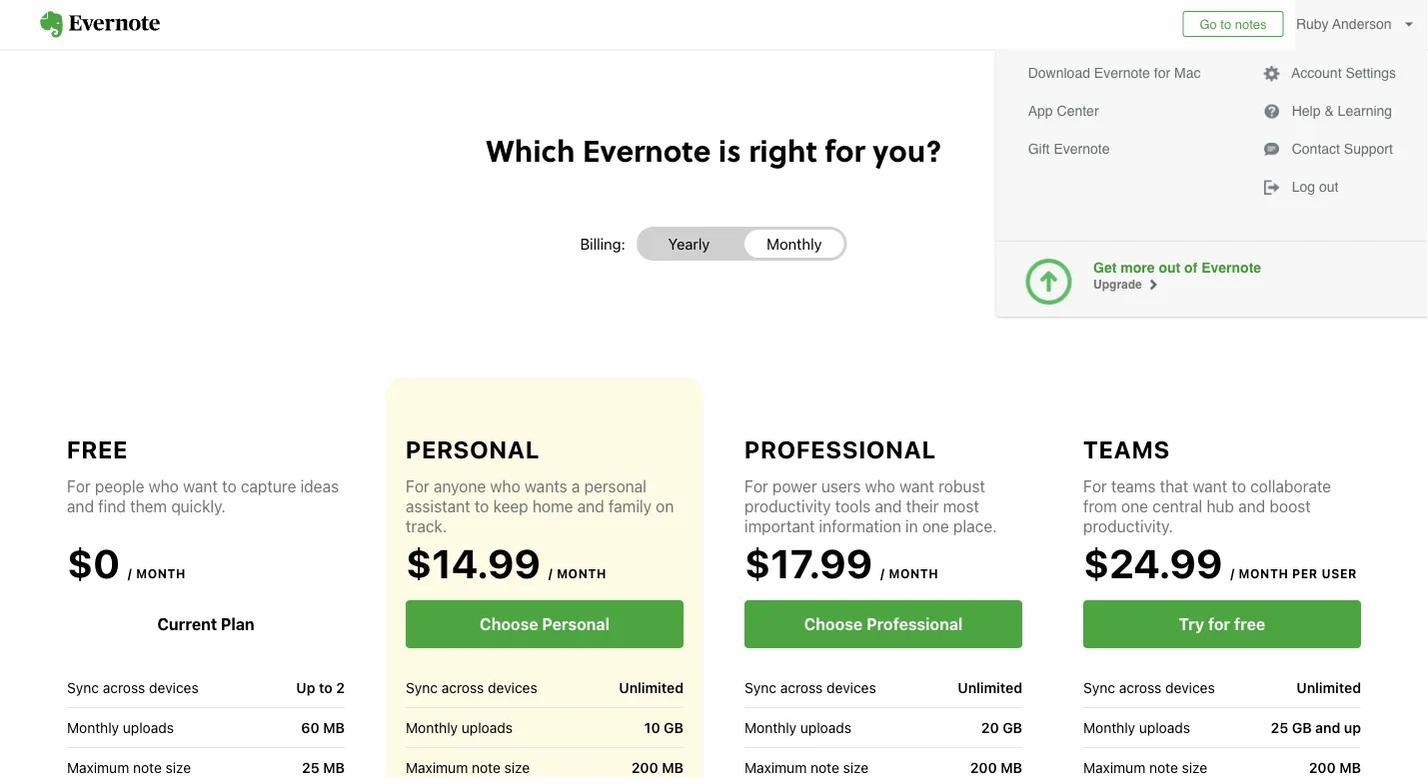 Task type: vqa. For each thing, say whether or not it's contained in the screenshot.


Task type: describe. For each thing, give the bounding box(es) containing it.
evernote link
[[20, 0, 180, 49]]

maximum note size for 25
[[1083, 760, 1207, 776]]

sync across devices for 25
[[1083, 680, 1215, 696]]

try for free button
[[1083, 601, 1361, 649]]

keep
[[493, 497, 528, 516]]

gb for 25
[[1292, 720, 1312, 736]]

for inside download evernote for mac link
[[1154, 65, 1170, 81]]

up
[[1344, 720, 1361, 736]]

professional
[[745, 436, 936, 464]]

choose for choose personal
[[480, 615, 538, 634]]

billing:
[[580, 235, 626, 253]]

sync for 25 gb and up
[[1083, 680, 1115, 696]]

a
[[572, 477, 580, 496]]

devices for 10 gb
[[488, 680, 537, 696]]

mb for 60 mb
[[323, 760, 345, 776]]

which
[[486, 128, 575, 171]]

20
[[981, 720, 999, 736]]

account settings link
[[1255, 59, 1404, 87]]

teams
[[1111, 477, 1156, 496]]

right
[[749, 128, 817, 171]]

and inside for teams that want to collaborate from one central hub and boost productivity.
[[1238, 497, 1266, 516]]

their
[[906, 497, 939, 516]]

$14.99
[[406, 540, 541, 587]]

get more out of evernote
[[1093, 260, 1261, 276]]

capture
[[241, 477, 296, 496]]

free
[[67, 436, 128, 464]]

upgrade
[[1093, 278, 1145, 292]]

note for 60 mb
[[133, 760, 162, 776]]

teams
[[1083, 436, 1170, 464]]

maximum note size for 60
[[67, 760, 191, 776]]

sync across devices for 20
[[745, 680, 876, 696]]

10 gb
[[644, 720, 684, 736]]

help & learning link
[[1255, 97, 1404, 125]]

central
[[1152, 497, 1202, 516]]

maximum note size for 10
[[406, 760, 530, 776]]

robust
[[939, 477, 985, 496]]

evernote for gift
[[1054, 141, 1110, 157]]

$24.99
[[1083, 540, 1223, 587]]

evernote for which
[[583, 128, 711, 171]]

go
[[1200, 16, 1217, 31]]

size for 10 gb
[[504, 760, 530, 776]]

boost
[[1270, 497, 1311, 516]]

gift evernote
[[1028, 141, 1110, 157]]

choose for choose professional
[[804, 615, 863, 634]]

who for personal
[[490, 477, 520, 496]]

contact support link
[[1255, 135, 1404, 163]]

across for 20
[[780, 680, 823, 696]]

choose personal button
[[406, 601, 684, 649]]

choose professional
[[804, 615, 963, 634]]

for teams that want to collaborate from one central hub and boost productivity.
[[1083, 477, 1331, 536]]

wants
[[525, 477, 567, 496]]

devices for 25 gb and up
[[1165, 680, 1215, 696]]

users
[[821, 477, 861, 496]]

contact support
[[1288, 141, 1393, 157]]

size for 25 gb and up
[[1182, 760, 1207, 776]]

want for teams
[[1193, 477, 1228, 496]]

sync for 60 mb
[[67, 680, 99, 696]]

devices for 20 gb
[[827, 680, 876, 696]]

settings
[[1346, 65, 1396, 81]]

gift
[[1028, 141, 1050, 157]]

maximum for 10 gb
[[406, 760, 468, 776]]

you?
[[873, 128, 942, 171]]

want for free
[[183, 477, 218, 496]]

productivity
[[745, 497, 831, 516]]

download evernote for mac
[[1028, 65, 1201, 81]]

go to notes
[[1200, 16, 1267, 31]]

app center
[[1028, 103, 1099, 119]]

to right go at the right top of page
[[1221, 16, 1231, 31]]

25 gb and up
[[1271, 720, 1361, 736]]

mac
[[1174, 65, 1201, 81]]

for for professional
[[745, 477, 768, 496]]

to inside 'for people who want to capture ideas and find them quickly.'
[[222, 477, 237, 496]]

ruby anderson link
[[1291, 0, 1428, 49]]

monthly uploads for 20 gb
[[745, 720, 852, 736]]

unlimited for 25 gb and up
[[1297, 680, 1361, 696]]

uploads for 20 gb
[[800, 720, 852, 736]]

people
[[95, 477, 144, 496]]

maximum for 25 gb and up
[[1083, 760, 1146, 776]]

plan
[[221, 615, 255, 634]]

unlimited for 20 gb
[[958, 680, 1022, 696]]

size for 20 gb
[[843, 760, 869, 776]]

to inside for anyone who wants a personal assistant to keep home and family on track.
[[475, 497, 489, 516]]

evernote for download
[[1094, 65, 1150, 81]]

uploads for 60 mb
[[123, 720, 174, 736]]

60
[[301, 720, 319, 736]]

for people who want to capture ideas and find them quickly.
[[67, 477, 339, 516]]

200 for 25
[[1309, 760, 1336, 776]]

$24.99 / month per user
[[1083, 540, 1357, 587]]

25 mb
[[302, 760, 345, 776]]

up to 2
[[296, 680, 345, 696]]

note for 20 gb
[[811, 760, 839, 776]]

productivity.
[[1083, 517, 1173, 536]]

most
[[943, 497, 979, 516]]

200 for 20
[[970, 760, 997, 776]]

&
[[1325, 103, 1334, 119]]

one inside for power users who want robust productivity tools and their most important information in one place.
[[922, 517, 949, 536]]

current
[[157, 615, 217, 634]]

10
[[644, 720, 660, 736]]

place.
[[953, 517, 997, 536]]

25 for 25 mb
[[302, 760, 319, 776]]

to left 2
[[319, 680, 333, 696]]

in
[[905, 517, 918, 536]]

information
[[819, 517, 901, 536]]

user
[[1322, 567, 1357, 581]]

personal
[[406, 436, 540, 464]]

yearly
[[668, 235, 710, 253]]

collaborate
[[1250, 477, 1331, 496]]

uploads for 25 gb and up
[[1139, 720, 1190, 736]]

uploads for 10 gb
[[462, 720, 513, 736]]

which evernote is right for you?
[[486, 128, 942, 171]]

1 vertical spatial out
[[1159, 260, 1180, 276]]

choose personal
[[480, 615, 610, 634]]

and inside for power users who want robust productivity tools and their most important information in one place.
[[875, 497, 902, 516]]

gift evernote link
[[1020, 135, 1209, 163]]

support
[[1344, 141, 1393, 157]]

mb for 10 gb
[[662, 760, 684, 776]]

month for $14.99
[[557, 567, 607, 581]]

quickly.
[[171, 497, 226, 516]]

$14.99 / month
[[406, 540, 607, 587]]

on
[[656, 497, 674, 516]]

note for 25 gb and up
[[1149, 760, 1178, 776]]

who inside for power users who want robust productivity tools and their most important information in one place.
[[865, 477, 895, 496]]



Task type: locate. For each thing, give the bounding box(es) containing it.
0 horizontal spatial one
[[922, 517, 949, 536]]

3 sync from the left
[[745, 680, 776, 696]]

/ for $14.99
[[549, 567, 553, 581]]

one down teams
[[1121, 497, 1148, 516]]

200
[[631, 760, 658, 776], [970, 760, 997, 776], [1309, 760, 1336, 776]]

is
[[718, 128, 741, 171]]

learning
[[1338, 103, 1392, 119]]

4 monthly uploads from the left
[[1083, 720, 1190, 736]]

want up quickly.
[[183, 477, 218, 496]]

2 want from the left
[[900, 477, 934, 496]]

25 for 25 gb and up
[[1271, 720, 1289, 736]]

app center link
[[1020, 97, 1209, 125]]

devices down choose professional
[[827, 680, 876, 696]]

monthly for 60 mb
[[67, 720, 119, 736]]

account settings
[[1288, 65, 1396, 81]]

0 vertical spatial out
[[1319, 179, 1339, 195]]

3 sync across devices from the left
[[745, 680, 876, 696]]

2 maximum note size from the left
[[406, 760, 530, 776]]

200 mb down 20 gb
[[970, 760, 1022, 776]]

3 unlimited from the left
[[1297, 680, 1361, 696]]

for left people
[[67, 477, 91, 496]]

note
[[133, 760, 162, 776], [472, 760, 501, 776], [811, 760, 839, 776], [1149, 760, 1178, 776]]

mb for 20 gb
[[1001, 760, 1022, 776]]

sync for 20 gb
[[745, 680, 776, 696]]

month for $24.99
[[1239, 567, 1289, 581]]

1 vertical spatial one
[[922, 517, 949, 536]]

1 horizontal spatial choose
[[804, 615, 863, 634]]

0 horizontal spatial out
[[1159, 260, 1180, 276]]

1 want from the left
[[183, 477, 218, 496]]

0 horizontal spatial 200
[[631, 760, 658, 776]]

1 across from the left
[[103, 680, 145, 696]]

200 for 10
[[631, 760, 658, 776]]

month for $17.99
[[889, 567, 939, 581]]

/ for $17.99
[[881, 567, 885, 581]]

3 monthly uploads from the left
[[745, 720, 852, 736]]

1 maximum from the left
[[67, 760, 129, 776]]

download
[[1028, 65, 1090, 81]]

evernote up app center link on the right of page
[[1094, 65, 1150, 81]]

help & learning
[[1288, 103, 1392, 119]]

for inside for teams that want to collaborate from one central hub and boost productivity.
[[1083, 477, 1107, 496]]

1 vertical spatial 25
[[302, 760, 319, 776]]

app
[[1028, 103, 1053, 119]]

devices
[[149, 680, 199, 696], [488, 680, 537, 696], [827, 680, 876, 696], [1165, 680, 1215, 696]]

gb right 10
[[664, 720, 684, 736]]

month down in
[[889, 567, 939, 581]]

0 horizontal spatial for
[[825, 128, 865, 171]]

log out
[[1288, 179, 1339, 195]]

across for 60
[[103, 680, 145, 696]]

assistant
[[406, 497, 470, 516]]

2 across from the left
[[441, 680, 484, 696]]

out inside log out link
[[1319, 179, 1339, 195]]

sync across devices down choose professional
[[745, 680, 876, 696]]

200 down 10
[[631, 760, 658, 776]]

ruby
[[1296, 16, 1329, 32]]

1 devices from the left
[[149, 680, 199, 696]]

3 gb from the left
[[1292, 720, 1312, 736]]

2 vertical spatial for
[[1208, 615, 1230, 634]]

4 across from the left
[[1119, 680, 1162, 696]]

month left per
[[1239, 567, 1289, 581]]

3 uploads from the left
[[800, 720, 852, 736]]

mb for 25 gb and up
[[1339, 760, 1361, 776]]

uploads
[[123, 720, 174, 736], [462, 720, 513, 736], [800, 720, 852, 736], [1139, 720, 1190, 736]]

want up the their
[[900, 477, 934, 496]]

and left the their
[[875, 497, 902, 516]]

/ inside $0 / month
[[128, 567, 132, 581]]

4 devices from the left
[[1165, 680, 1215, 696]]

1 for from the left
[[67, 477, 91, 496]]

2 devices from the left
[[488, 680, 537, 696]]

anderson
[[1332, 16, 1392, 32]]

personal
[[542, 615, 610, 634]]

2 horizontal spatial for
[[1208, 615, 1230, 634]]

1 / from the left
[[128, 567, 132, 581]]

3 200 mb from the left
[[1309, 760, 1361, 776]]

hub
[[1207, 497, 1234, 516]]

/ inside $14.99 / month
[[549, 567, 553, 581]]

3 month from the left
[[889, 567, 939, 581]]

for power users who want robust productivity tools and their most important information in one place.
[[745, 477, 997, 536]]

1 gb from the left
[[664, 720, 684, 736]]

size
[[166, 760, 191, 776], [504, 760, 530, 776], [843, 760, 869, 776], [1182, 760, 1207, 776]]

power
[[773, 477, 817, 496]]

want up hub
[[1193, 477, 1228, 496]]

1 horizontal spatial for
[[1154, 65, 1170, 81]]

note for 10 gb
[[472, 760, 501, 776]]

of
[[1184, 260, 1198, 276]]

them
[[130, 497, 167, 516]]

sync across devices down choose personal
[[406, 680, 537, 696]]

sync across devices for 10
[[406, 680, 537, 696]]

gb for 10
[[664, 720, 684, 736]]

4 for from the left
[[1083, 477, 1107, 496]]

monthly uploads
[[67, 720, 174, 736], [406, 720, 513, 736], [745, 720, 852, 736], [1083, 720, 1190, 736]]

3 for from the left
[[745, 477, 768, 496]]

1 horizontal spatial 25
[[1271, 720, 1289, 736]]

2 uploads from the left
[[462, 720, 513, 736]]

/ up choose professional
[[881, 567, 885, 581]]

and inside for anyone who wants a personal assistant to keep home and family on track.
[[577, 497, 604, 516]]

for right try
[[1208, 615, 1230, 634]]

0 horizontal spatial who
[[148, 477, 179, 496]]

sync across devices down try
[[1083, 680, 1215, 696]]

1 sync across devices from the left
[[67, 680, 199, 696]]

3 who from the left
[[865, 477, 895, 496]]

tools
[[835, 497, 871, 516]]

monthly uploads for 10 gb
[[406, 720, 513, 736]]

account
[[1292, 65, 1342, 81]]

sync for 10 gb
[[406, 680, 438, 696]]

2 horizontal spatial who
[[865, 477, 895, 496]]

200 mb down up
[[1309, 760, 1361, 776]]

gb right '20'
[[1003, 720, 1022, 736]]

mb right "60"
[[323, 720, 345, 736]]

3 devices from the left
[[827, 680, 876, 696]]

4 size from the left
[[1182, 760, 1207, 776]]

2 for from the left
[[406, 477, 430, 496]]

sync across devices down current
[[67, 680, 199, 696]]

/ up try for free
[[1231, 567, 1235, 581]]

1 200 from the left
[[631, 760, 658, 776]]

2 sync across devices from the left
[[406, 680, 537, 696]]

unlimited for 10 gb
[[619, 680, 684, 696]]

1 who from the left
[[148, 477, 179, 496]]

2 month from the left
[[557, 567, 607, 581]]

2
[[336, 680, 345, 696]]

professional
[[867, 615, 963, 634]]

1 maximum note size from the left
[[67, 760, 191, 776]]

across for 25
[[1119, 680, 1162, 696]]

25 left up
[[1271, 720, 1289, 736]]

for up productivity
[[745, 477, 768, 496]]

evernote right of
[[1201, 260, 1261, 276]]

1 horizontal spatial one
[[1121, 497, 1148, 516]]

evernote left is
[[583, 128, 711, 171]]

unlimited up 25 gb and up
[[1297, 680, 1361, 696]]

200 down 25 gb and up
[[1309, 760, 1336, 776]]

contact
[[1292, 141, 1340, 157]]

choose inside button
[[480, 615, 538, 634]]

and
[[67, 497, 94, 516], [577, 497, 604, 516], [875, 497, 902, 516], [1238, 497, 1266, 516], [1315, 720, 1341, 736]]

3 200 from the left
[[1309, 760, 1336, 776]]

monthly for 10 gb
[[406, 720, 458, 736]]

1 month from the left
[[136, 567, 186, 581]]

and right hub
[[1238, 497, 1266, 516]]

help
[[1292, 103, 1321, 119]]

one
[[1121, 497, 1148, 516], [922, 517, 949, 536]]

0 horizontal spatial 25
[[302, 760, 319, 776]]

month inside the $17.99 / month
[[889, 567, 939, 581]]

for inside try for free button
[[1208, 615, 1230, 634]]

2 horizontal spatial gb
[[1292, 720, 1312, 736]]

for up from
[[1083, 477, 1107, 496]]

/ inside $24.99 / month per user
[[1231, 567, 1235, 581]]

month up current
[[136, 567, 186, 581]]

2 sync from the left
[[406, 680, 438, 696]]

3 maximum from the left
[[745, 760, 807, 776]]

one inside for teams that want to collaborate from one central hub and boost productivity.
[[1121, 497, 1148, 516]]

4 uploads from the left
[[1139, 720, 1190, 736]]

/
[[128, 567, 132, 581], [549, 567, 553, 581], [881, 567, 885, 581], [1231, 567, 1235, 581]]

3 / from the left
[[881, 567, 885, 581]]

4 sync from the left
[[1083, 680, 1115, 696]]

/ for $24.99
[[1231, 567, 1235, 581]]

1 unlimited from the left
[[619, 680, 684, 696]]

0 horizontal spatial unlimited
[[619, 680, 684, 696]]

2 note from the left
[[472, 760, 501, 776]]

4 note from the left
[[1149, 760, 1178, 776]]

1 note from the left
[[133, 760, 162, 776]]

mb down up
[[1339, 760, 1361, 776]]

choose inside "button"
[[804, 615, 863, 634]]

out right log
[[1319, 179, 1339, 195]]

maximum for 20 gb
[[745, 760, 807, 776]]

200 mb for 25 gb and up
[[1309, 760, 1361, 776]]

to left keep
[[475, 497, 489, 516]]

month inside $24.99 / month per user
[[1239, 567, 1289, 581]]

more
[[1121, 260, 1155, 276]]

/ inside the $17.99 / month
[[881, 567, 885, 581]]

get
[[1093, 260, 1117, 276]]

25 down "60"
[[302, 760, 319, 776]]

25
[[1271, 720, 1289, 736], [302, 760, 319, 776]]

and left find
[[67, 497, 94, 516]]

try
[[1179, 615, 1204, 634]]

maximum note size for 20
[[745, 760, 869, 776]]

upgrade link
[[1093, 278, 1166, 292]]

monthly uploads for 60 mb
[[67, 720, 174, 736]]

0 horizontal spatial choose
[[480, 615, 538, 634]]

4 month from the left
[[1239, 567, 1289, 581]]

for anyone who wants a personal assistant to keep home and family on track.
[[406, 477, 674, 536]]

1 horizontal spatial want
[[900, 477, 934, 496]]

1 vertical spatial for
[[825, 128, 865, 171]]

monthly uploads for 25 gb and up
[[1083, 720, 1190, 736]]

mb down the 10 gb on the bottom
[[662, 760, 684, 776]]

gb for 20
[[1003, 720, 1022, 736]]

that
[[1160, 477, 1188, 496]]

3 note from the left
[[811, 760, 839, 776]]

who inside for anyone who wants a personal assistant to keep home and family on track.
[[490, 477, 520, 496]]

size for 60 mb
[[166, 760, 191, 776]]

month up personal
[[557, 567, 607, 581]]

2 unlimited from the left
[[958, 680, 1022, 696]]

monthly for 20 gb
[[745, 720, 797, 736]]

1 size from the left
[[166, 760, 191, 776]]

0 vertical spatial for
[[1154, 65, 1170, 81]]

/ right $0
[[128, 567, 132, 581]]

sync across devices for 60
[[67, 680, 199, 696]]

1 choose from the left
[[480, 615, 538, 634]]

maximum for 60 mb
[[67, 760, 129, 776]]

up
[[296, 680, 315, 696]]

across for 10
[[441, 680, 484, 696]]

4 maximum note size from the left
[[1083, 760, 1207, 776]]

unlimited
[[619, 680, 684, 696], [958, 680, 1022, 696], [1297, 680, 1361, 696]]

who up them at the left
[[148, 477, 179, 496]]

3 want from the left
[[1193, 477, 1228, 496]]

1 uploads from the left
[[123, 720, 174, 736]]

0 horizontal spatial want
[[183, 477, 218, 496]]

200 mb down 10
[[631, 760, 684, 776]]

evernote inside download evernote for mac link
[[1094, 65, 1150, 81]]

2 horizontal spatial unlimited
[[1297, 680, 1361, 696]]

evernote down center
[[1054, 141, 1110, 157]]

200 down '20'
[[970, 760, 997, 776]]

2 maximum from the left
[[406, 760, 468, 776]]

2 horizontal spatial want
[[1193, 477, 1228, 496]]

evernote inside gift evernote link
[[1054, 141, 1110, 157]]

unlimited up 10
[[619, 680, 684, 696]]

to up hub
[[1232, 477, 1246, 496]]

0 vertical spatial 25
[[1271, 720, 1289, 736]]

month
[[136, 567, 186, 581], [557, 567, 607, 581], [889, 567, 939, 581], [1239, 567, 1289, 581]]

/ up choose personal button
[[549, 567, 553, 581]]

3 across from the left
[[780, 680, 823, 696]]

ruby anderson
[[1296, 16, 1392, 32]]

1 horizontal spatial gb
[[1003, 720, 1022, 736]]

evernote image
[[20, 11, 180, 38]]

download evernote for mac link
[[1020, 59, 1209, 87]]

2 horizontal spatial 200 mb
[[1309, 760, 1361, 776]]

200 mb for 10 gb
[[631, 760, 684, 776]]

choose down the $17.99 / month
[[804, 615, 863, 634]]

month inside $0 / month
[[136, 567, 186, 581]]

want inside 'for people who want to capture ideas and find them quickly.'
[[183, 477, 218, 496]]

1 monthly uploads from the left
[[67, 720, 174, 736]]

2 200 mb from the left
[[970, 760, 1022, 776]]

2 choose from the left
[[804, 615, 863, 634]]

month inside $14.99 / month
[[557, 567, 607, 581]]

try for free
[[1179, 615, 1266, 634]]

for for free
[[67, 477, 91, 496]]

2 / from the left
[[549, 567, 553, 581]]

for
[[1154, 65, 1170, 81], [825, 128, 865, 171], [1208, 615, 1230, 634]]

60 mb
[[301, 720, 345, 736]]

for inside 'for people who want to capture ideas and find them quickly.'
[[67, 477, 91, 496]]

choose
[[480, 615, 538, 634], [804, 615, 863, 634]]

month for $0
[[136, 567, 186, 581]]

unlimited up '20'
[[958, 680, 1022, 696]]

1 horizontal spatial out
[[1319, 179, 1339, 195]]

who inside 'for people who want to capture ideas and find them quickly.'
[[148, 477, 179, 496]]

1 horizontal spatial 200 mb
[[970, 760, 1022, 776]]

$17.99 / month
[[745, 540, 939, 587]]

home
[[533, 497, 573, 516]]

who
[[148, 477, 179, 496], [490, 477, 520, 496], [865, 477, 895, 496]]

out left of
[[1159, 260, 1180, 276]]

200 mb for 20 gb
[[970, 760, 1022, 776]]

anyone
[[434, 477, 486, 496]]

who up the tools
[[865, 477, 895, 496]]

0 horizontal spatial 200 mb
[[631, 760, 684, 776]]

for left mac
[[1154, 65, 1170, 81]]

who up keep
[[490, 477, 520, 496]]

2 gb from the left
[[1003, 720, 1022, 736]]

and inside 'for people who want to capture ideas and find them quickly.'
[[67, 497, 94, 516]]

to inside for teams that want to collaborate from one central hub and boost productivity.
[[1232, 477, 1246, 496]]

to up quickly.
[[222, 477, 237, 496]]

devices down choose personal
[[488, 680, 537, 696]]

center
[[1057, 103, 1099, 119]]

gb left up
[[1292, 720, 1312, 736]]

mb down 60 mb
[[323, 760, 345, 776]]

for inside for anyone who wants a personal assistant to keep home and family on track.
[[406, 477, 430, 496]]

maximum note size
[[67, 760, 191, 776], [406, 760, 530, 776], [745, 760, 869, 776], [1083, 760, 1207, 776]]

one right in
[[922, 517, 949, 536]]

who for free
[[148, 477, 179, 496]]

current plan button
[[67, 601, 345, 649]]

and down a
[[577, 497, 604, 516]]

2 size from the left
[[504, 760, 530, 776]]

find
[[98, 497, 126, 516]]

devices down try
[[1165, 680, 1215, 696]]

2 monthly uploads from the left
[[406, 720, 513, 736]]

choose down $14.99 / month
[[480, 615, 538, 634]]

evernote
[[1094, 65, 1150, 81], [583, 128, 711, 171], [1054, 141, 1110, 157], [1201, 260, 1261, 276]]

/ for $0
[[128, 567, 132, 581]]

from
[[1083, 497, 1117, 516]]

for for teams
[[1083, 477, 1107, 496]]

track.
[[406, 517, 447, 536]]

want inside for power users who want robust productivity tools and their most important information in one place.
[[900, 477, 934, 496]]

2 horizontal spatial 200
[[1309, 760, 1336, 776]]

0 horizontal spatial gb
[[664, 720, 684, 736]]

1 sync from the left
[[67, 680, 99, 696]]

4 sync across devices from the left
[[1083, 680, 1215, 696]]

4 maximum from the left
[[1083, 760, 1146, 776]]

$0
[[67, 540, 120, 587]]

3 size from the left
[[843, 760, 869, 776]]

for for personal
[[406, 477, 430, 496]]

and left up
[[1315, 720, 1341, 736]]

2 who from the left
[[490, 477, 520, 496]]

want
[[183, 477, 218, 496], [900, 477, 934, 496], [1193, 477, 1228, 496]]

0 vertical spatial one
[[1121, 497, 1148, 516]]

log out link
[[1255, 173, 1404, 201]]

mb down 20 gb
[[1001, 760, 1022, 776]]

200 mb
[[631, 760, 684, 776], [970, 760, 1022, 776], [1309, 760, 1361, 776]]

per
[[1292, 567, 1318, 581]]

devices down current
[[149, 680, 199, 696]]

monthly for 25 gb and up
[[1083, 720, 1135, 736]]

1 horizontal spatial who
[[490, 477, 520, 496]]

for right right
[[825, 128, 865, 171]]

want inside for teams that want to collaborate from one central hub and boost productivity.
[[1193, 477, 1228, 496]]

for inside for power users who want robust productivity tools and their most important information in one place.
[[745, 477, 768, 496]]

for up the assistant
[[406, 477, 430, 496]]

ideas
[[300, 477, 339, 496]]

2 200 from the left
[[970, 760, 997, 776]]

1 200 mb from the left
[[631, 760, 684, 776]]

1 horizontal spatial 200
[[970, 760, 997, 776]]

1 horizontal spatial unlimited
[[958, 680, 1022, 696]]

devices for 60 mb
[[149, 680, 199, 696]]

4 / from the left
[[1231, 567, 1235, 581]]

sync across devices
[[67, 680, 199, 696], [406, 680, 537, 696], [745, 680, 876, 696], [1083, 680, 1215, 696]]

3 maximum note size from the left
[[745, 760, 869, 776]]

20 gb
[[981, 720, 1022, 736]]

across
[[103, 680, 145, 696], [441, 680, 484, 696], [780, 680, 823, 696], [1119, 680, 1162, 696]]



